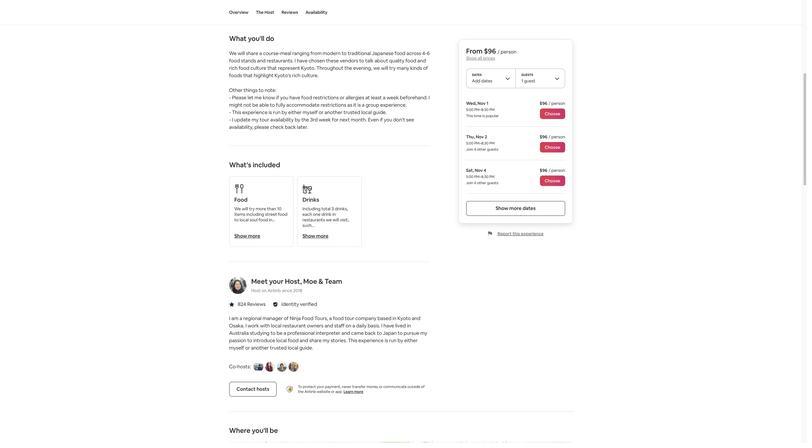 Task type: vqa. For each thing, say whether or not it's contained in the screenshot.
the Zoom out image
no



Task type: locate. For each thing, give the bounding box(es) containing it.
food down professional
[[288, 337, 299, 344]]

1 vertical spatial guests
[[488, 181, 499, 186]]

week
[[387, 94, 399, 101], [319, 117, 331, 123]]

1 choose link from the top
[[540, 109, 566, 119]]

1 horizontal spatial your
[[317, 385, 325, 389]]

0 vertical spatial pm–8:30
[[475, 107, 489, 112]]

0 horizontal spatial back
[[285, 124, 296, 130]]

month.
[[351, 117, 367, 123]]

to up introduce
[[271, 330, 276, 337]]

you'll for what
[[248, 34, 265, 43]]

show more dates link
[[467, 201, 566, 216]]

3 - from the top
[[229, 117, 231, 123]]

1 guests from the top
[[488, 147, 499, 152]]

restrictions
[[313, 94, 339, 101], [321, 102, 347, 108]]

2 vertical spatial of
[[421, 385, 425, 389]]

1 vertical spatial rich
[[292, 72, 301, 79]]

show more link down soul
[[235, 233, 261, 239]]

if up 'fully'
[[276, 94, 279, 101]]

staff
[[335, 323, 345, 329]]

fully
[[276, 102, 286, 108]]

pm–8:30 for 1
[[475, 107, 489, 112]]

another inside i am a regional manager of ninja food tours, a food tour company based in kyoto and osaka. i work with local restaurant owners and staff on a daily basis. i have lived in australia studying to be a professional interpreter and came back to japan to pursue my passion to introduce local food and share my stories. this experience is run by either myself or another trusted local guide.
[[251, 345, 269, 351]]

a left course-
[[260, 50, 262, 57]]

that
[[268, 65, 277, 71], [243, 72, 253, 79]]

5:00 inside sat, nov 4 5:00 pm–8:30 pm join 4 other guests
[[467, 174, 474, 179]]

experience down not
[[243, 109, 268, 116]]

1 horizontal spatial dates
[[523, 205, 536, 212]]

to down lived
[[398, 330, 403, 337]]

learn more about the host, moe & team. image
[[229, 277, 247, 294], [229, 277, 247, 294]]

thu,
[[467, 134, 476, 140]]

0 vertical spatial food
[[235, 196, 248, 203]]

nov inside sat, nov 4 5:00 pm–8:30 pm join 4 other guests
[[475, 168, 483, 173]]

we
[[374, 65, 380, 71], [326, 217, 332, 223]]

choose for 1
[[545, 111, 561, 117]]

other for 4
[[478, 181, 487, 186]]

0 vertical spatial experience
[[243, 109, 268, 116]]

if
[[276, 94, 279, 101], [380, 117, 383, 123]]

0 vertical spatial run
[[273, 109, 281, 116]]

on inside meet your host, moe & team host on airbnb since 2018
[[262, 288, 267, 293]]

guide. down professional
[[300, 345, 314, 351]]

meet your host, moe & team host on airbnb since 2018
[[251, 277, 342, 293]]

airbnb left since
[[268, 288, 281, 293]]

pm inside wed, nov 1 5:00 pm–8:30 pm this time is popular
[[490, 107, 495, 112]]

4 for thu, nov 2
[[475, 147, 477, 152]]

2 join from the top
[[467, 181, 474, 186]]

host inside 'button'
[[265, 10, 274, 15]]

1 horizontal spatial run
[[389, 337, 397, 344]]

you'll for where
[[252, 426, 269, 435]]

my up the please
[[252, 117, 259, 123]]

the host button
[[256, 0, 274, 25]]

0 vertical spatial we
[[374, 65, 380, 71]]

host
[[265, 10, 274, 15], [251, 288, 261, 293]]

2 horizontal spatial this
[[467, 114, 474, 118]]

1 vertical spatial my
[[421, 330, 428, 337]]

studying
[[250, 330, 270, 337]]

3 5:00 from the top
[[467, 174, 474, 179]]

run inside other things to note: - please let me know if you have food restrictions or allergies at least a week beforehand. i might not be able to fully accommodate restrictions as it is a group experience. - this experience is run by either myself or another trusted local guide. - i update my tour availability by the 3rd week for next month. even if you don't see availability, please check back later.
[[273, 109, 281, 116]]

and down "staff"
[[342, 330, 350, 337]]

2 vertical spatial have
[[384, 323, 395, 329]]

0 vertical spatial we
[[229, 50, 237, 57]]

this left time
[[467, 114, 474, 118]]

reviews right 824 at the bottom left of the page
[[247, 301, 266, 308]]

1 up popular
[[487, 101, 489, 106]]

trusted inside i am a regional manager of ninja food tours, a food tour company based in kyoto and osaka. i work with local restaurant owners and staff on a daily basis. i have lived in australia studying to be a professional interpreter and came back to japan to pursue my passion to introduce local food and share my stories. this experience is run by either myself or another trusted local guide.
[[270, 345, 287, 351]]

1 vertical spatial either
[[405, 337, 418, 344]]

2 vertical spatial 5:00
[[467, 174, 474, 179]]

0 vertical spatial host
[[265, 10, 274, 15]]

the
[[256, 10, 264, 15]]

1 vertical spatial $96 / person
[[540, 134, 566, 140]]

person for 4
[[552, 168, 566, 173]]

2 guests from the top
[[488, 181, 499, 186]]

we inside we will share a course-meal ranging from modern to traditional japanese food across 4-6 food stands and restaurants. i have chosen these vendors to talk about quality food and rich food culture that represent kyoto. throughout the evening, we will try many kinds of foods that highlight kyoto's rich culture.
[[374, 65, 380, 71]]

run inside i am a regional manager of ninja food tours, a food tour company based in kyoto and osaka. i work with local restaurant owners and staff on a daily basis. i have lived in australia studying to be a professional interpreter and came back to japan to pursue my passion to introduce local food and share my stories. this experience is run by either myself or another trusted local guide.
[[389, 337, 397, 344]]

we down about
[[374, 65, 380, 71]]

0 vertical spatial be
[[253, 102, 258, 108]]

this inside i am a regional manager of ninja food tours, a food tour company based in kyoto and osaka. i work with local restaurant owners and staff on a daily basis. i have lived in australia studying to be a professional interpreter and came back to japan to pursue my passion to introduce local food and share my stories. this experience is run by either myself or another trusted local guide.
[[348, 337, 358, 344]]

0 horizontal spatial if
[[276, 94, 279, 101]]

another up for in the left of the page
[[325, 109, 343, 116]]

0 vertical spatial of
[[424, 65, 428, 71]]

a right tours,
[[329, 315, 332, 322]]

to down know
[[270, 102, 275, 108]]

0 horizontal spatial rich
[[229, 65, 238, 71]]

1
[[522, 78, 524, 84], [487, 101, 489, 106]]

1 show more from the left
[[235, 233, 261, 239]]

host down meet
[[251, 288, 261, 293]]

have inside i am a regional manager of ninja food tours, a food tour company based in kyoto and osaka. i work with local restaurant owners and staff on a daily basis. i have lived in australia studying to be a professional interpreter and came back to japan to pursue my passion to introduce local food and share my stories. this experience is run by either myself or another trusted local guide.
[[384, 323, 395, 329]]

where you'll be
[[229, 426, 278, 435]]

one
[[313, 212, 321, 217]]

join for sat, nov 4
[[467, 181, 474, 186]]

that right foods
[[243, 72, 253, 79]]

0 vertical spatial in
[[333, 212, 336, 217]]

1 vertical spatial week
[[319, 117, 331, 123]]

choose for 4
[[545, 178, 561, 184]]

kyoto.
[[301, 65, 316, 71]]

2 vertical spatial -
[[229, 117, 231, 123]]

came
[[351, 330, 364, 337]]

experience inside i am a regional manager of ninja food tours, a food tour company based in kyoto and osaka. i work with local restaurant owners and staff on a daily basis. i have lived in australia studying to be a professional interpreter and came back to japan to pursue my passion to introduce local food and share my stories. this experience is run by either myself or another trusted local guide.
[[359, 337, 384, 344]]

either inside i am a regional manager of ninja food tours, a food tour company based in kyoto and osaka. i work with local restaurant owners and staff on a daily basis. i have lived in australia studying to be a professional interpreter and came back to japan to pursue my passion to introduce local food and share my stories. this experience is run by either myself or another trusted local guide.
[[405, 337, 418, 344]]

other for 2
[[478, 147, 487, 152]]

guests inside sat, nov 4 5:00 pm–8:30 pm join 4 other guests
[[488, 181, 499, 186]]

0 vertical spatial dates
[[482, 78, 493, 84]]

guests
[[522, 73, 534, 77]]

experience
[[243, 109, 268, 116], [522, 231, 544, 237], [359, 337, 384, 344]]

food
[[235, 196, 248, 203], [302, 315, 314, 322]]

by inside i am a regional manager of ninja food tours, a food tour company based in kyoto and osaka. i work with local restaurant owners and staff on a daily basis. i have lived in australia studying to be a professional interpreter and came back to japan to pursue my passion to introduce local food and share my stories. this experience is run by either myself or another trusted local guide.
[[398, 337, 404, 344]]

food up items
[[235, 196, 248, 203]]

learn more link
[[344, 389, 364, 394]]

choose link for 2
[[540, 142, 566, 153]]

pm inside sat, nov 4 5:00 pm–8:30 pm join 4 other guests
[[490, 174, 495, 179]]

your right the protect
[[317, 385, 325, 389]]

pm–8:30 for 4
[[475, 174, 489, 179]]

1 5:00 from the top
[[467, 107, 474, 112]]

more up 'report this experience' button
[[510, 205, 522, 212]]

1 horizontal spatial share
[[310, 337, 322, 344]]

1 show more link from the left
[[235, 233, 261, 239]]

a right least
[[383, 94, 386, 101]]

this
[[513, 231, 521, 237]]

share inside i am a regional manager of ninja food tours, a food tour company based in kyoto and osaka. i work with local restaurant owners and staff on a daily basis. i have lived in australia studying to be a professional interpreter and came back to japan to pursue my passion to introduce local food and share my stories. this experience is run by either myself or another trusted local guide.
[[310, 337, 322, 344]]

wed, nov 1 5:00 pm–8:30 pm this time is popular
[[467, 101, 499, 118]]

nov left 2
[[476, 134, 484, 140]]

2 vertical spatial pm
[[490, 174, 495, 179]]

food we will try more than 10 items including street food to local soul food in...
[[235, 196, 288, 223]]

1 horizontal spatial guide.
[[373, 109, 387, 116]]

1 vertical spatial we
[[326, 217, 332, 223]]

by up later.
[[295, 117, 301, 123]]

add
[[473, 78, 481, 84]]

payment,
[[325, 385, 341, 389]]

be inside i am a regional manager of ninja food tours, a food tour company based in kyoto and osaka. i work with local restaurant owners and staff on a daily basis. i have lived in australia studying to be a professional interpreter and came back to japan to pursue my passion to introduce local food and share my stories. this experience is run by either myself or another trusted local guide.
[[277, 330, 283, 337]]

i left update
[[232, 117, 233, 123]]

0 horizontal spatial on
[[262, 288, 267, 293]]

food inside other things to note: - please let me know if you have food restrictions or allergies at least a week beforehand. i might not be able to fully accommodate restrictions as it is a group experience. - this experience is run by either myself or another trusted local guide. - i update my tour availability by the 3rd week for next month. even if you don't see availability, please check back later.
[[302, 94, 312, 101]]

0 horizontal spatial run
[[273, 109, 281, 116]]

5:00 down thu,
[[467, 141, 474, 146]]

show more for drinks
[[303, 233, 329, 239]]

the down vendors
[[345, 65, 352, 71]]

or inside i am a regional manager of ninja food tours, a food tour company based in kyoto and osaka. i work with local restaurant owners and staff on a daily basis. i have lived in australia studying to be a professional interpreter and came back to japan to pursue my passion to introduce local food and share my stories. this experience is run by either myself or another trusted local guide.
[[245, 345, 250, 351]]

2 choose from the top
[[545, 145, 561, 150]]

is down 'able'
[[269, 109, 272, 116]]

a down restaurant
[[284, 330, 286, 337]]

contact hosts
[[237, 386, 270, 393]]

0 horizontal spatial week
[[319, 117, 331, 123]]

by down lived
[[398, 337, 404, 344]]

show all prices button
[[467, 55, 496, 61]]

1 horizontal spatial you
[[384, 117, 393, 123]]

more inside show more dates link
[[510, 205, 522, 212]]

2 pm–8:30 from the top
[[475, 141, 489, 146]]

host,
[[285, 277, 302, 286]]

1 vertical spatial run
[[389, 337, 397, 344]]

1 horizontal spatial either
[[405, 337, 418, 344]]

co-
[[229, 364, 238, 370]]

2 pm from the top
[[490, 141, 495, 146]]

the left website
[[298, 389, 304, 394]]

japan
[[383, 330, 397, 337]]

evening,
[[354, 65, 373, 71]]

is inside i am a regional manager of ninja food tours, a food tour company based in kyoto and osaka. i work with local restaurant owners and staff on a daily basis. i have lived in australia studying to be a professional interpreter and came back to japan to pursue my passion to introduce local food and share my stories. this experience is run by either myself or another trusted local guide.
[[385, 337, 388, 344]]

824 reviews
[[238, 301, 266, 308]]

pm–8:30
[[475, 107, 489, 112], [475, 141, 489, 146], [475, 174, 489, 179]]

$96 for wed, nov 1
[[540, 101, 548, 106]]

5:00 for sat, nov 4
[[467, 174, 474, 179]]

0 horizontal spatial another
[[251, 345, 269, 351]]

1 vertical spatial back
[[365, 330, 376, 337]]

have inside we will share a course-meal ranging from modern to traditional japanese food across 4-6 food stands and restaurants. i have chosen these vendors to talk about quality food and rich food culture that represent kyoto. throughout the evening, we will try many kinds of foods that highlight kyoto's rich culture.
[[297, 58, 308, 64]]

learn more about the host, c.j.. image
[[289, 362, 299, 372]]

-
[[229, 94, 231, 101], [229, 109, 231, 116], [229, 117, 231, 123]]

will left visit,
[[333, 217, 339, 223]]

this down came
[[348, 337, 358, 344]]

5:00 inside wed, nov 1 5:00 pm–8:30 pm this time is popular
[[467, 107, 474, 112]]

pm for 2
[[490, 141, 495, 146]]

and right kyoto
[[412, 315, 421, 322]]

traditional
[[348, 50, 371, 57]]

/ for 1
[[549, 101, 551, 106]]

your inside to protect your payment, never transfer money or communicate outside of the airbnb website or app.
[[317, 385, 325, 389]]

you
[[280, 94, 289, 101], [384, 117, 393, 123]]

what you'll do
[[229, 34, 275, 43]]

a left daily
[[353, 323, 355, 329]]

have down ranging
[[297, 58, 308, 64]]

1 horizontal spatial show more
[[303, 233, 329, 239]]

experience down basis.
[[359, 337, 384, 344]]

is inside wed, nov 1 5:00 pm–8:30 pm this time is popular
[[483, 114, 486, 118]]

1 vertical spatial if
[[380, 117, 383, 123]]

hosts
[[257, 386, 270, 393]]

represent
[[278, 65, 300, 71]]

$96 / person for 4
[[540, 168, 566, 173]]

show more down such... on the left of the page
[[303, 233, 329, 239]]

guests inside thu, nov 2 5:00 pm–8:30 pm join 4 other guests
[[488, 147, 499, 152]]

items
[[235, 212, 246, 217]]

all
[[478, 55, 483, 61]]

0 horizontal spatial try
[[249, 206, 255, 212]]

3 pm from the top
[[490, 174, 495, 179]]

join inside thu, nov 2 5:00 pm–8:30 pm join 4 other guests
[[467, 147, 474, 152]]

myself up 3rd
[[303, 109, 318, 116]]

1 left guest
[[522, 78, 524, 84]]

1 - from the top
[[229, 94, 231, 101]]

able
[[260, 102, 269, 108]]

nov inside wed, nov 1 5:00 pm–8:30 pm this time is popular
[[478, 101, 486, 106]]

1 $96 / person from the top
[[540, 101, 566, 106]]

1 inside guests 1 guest
[[522, 78, 524, 84]]

learn more about the host, mana. image
[[266, 362, 275, 372]]

person for 2
[[552, 134, 566, 140]]

0 horizontal spatial experience
[[243, 109, 268, 116]]

nov inside thu, nov 2 5:00 pm–8:30 pm join 4 other guests
[[476, 134, 484, 140]]

sat,
[[467, 168, 474, 173]]

1 vertical spatial pm
[[490, 141, 495, 146]]

1 choose from the top
[[545, 111, 561, 117]]

other inside thu, nov 2 5:00 pm–8:30 pm join 4 other guests
[[478, 147, 487, 152]]

dates inside dates add dates
[[482, 78, 493, 84]]

0 horizontal spatial host
[[251, 288, 261, 293]]

1 vertical spatial 1
[[487, 101, 489, 106]]

try up soul
[[249, 206, 255, 212]]

pm for 1
[[490, 107, 495, 112]]

1 horizontal spatial show more link
[[303, 233, 329, 239]]

2 $96 / person from the top
[[540, 134, 566, 140]]

2 vertical spatial choose link
[[540, 176, 566, 186]]

2 horizontal spatial in
[[407, 323, 411, 329]]

to left soul
[[235, 217, 239, 223]]

is down japan
[[385, 337, 388, 344]]

other inside sat, nov 4 5:00 pm–8:30 pm join 4 other guests
[[478, 181, 487, 186]]

update
[[235, 117, 251, 123]]

1 vertical spatial guide.
[[300, 345, 314, 351]]

on right "staff"
[[346, 323, 352, 329]]

0 vertical spatial by
[[282, 109, 287, 116]]

2 show more from the left
[[303, 233, 329, 239]]

allergies
[[346, 94, 365, 101]]

pm–8:30 inside wed, nov 1 5:00 pm–8:30 pm this time is popular
[[475, 107, 489, 112]]

we inside the "drinks including total 3 drinks, each one drink in restaurants we will visit, such..."
[[326, 217, 332, 223]]

0 horizontal spatial show more link
[[235, 233, 261, 239]]

1 vertical spatial another
[[251, 345, 269, 351]]

pm–8:30 inside thu, nov 2 5:00 pm–8:30 pm join 4 other guests
[[475, 141, 489, 146]]

back down basis.
[[365, 330, 376, 337]]

i down ranging
[[295, 58, 296, 64]]

we inside the food we will try more than 10 items including street food to local soul food in...
[[235, 206, 241, 212]]

back inside i am a regional manager of ninja food tours, a food tour company based in kyoto and osaka. i work with local restaurant owners and staff on a daily basis. i have lived in australia studying to be a professional interpreter and came back to japan to pursue my passion to introduce local food and share my stories. this experience is run by either myself or another trusted local guide.
[[365, 330, 376, 337]]

lived
[[396, 323, 406, 329]]

0 vertical spatial nov
[[478, 101, 486, 106]]

0 horizontal spatial food
[[235, 196, 248, 203]]

1 horizontal spatial try
[[390, 65, 396, 71]]

1 pm–8:30 from the top
[[475, 107, 489, 112]]

show down such... on the left of the page
[[303, 233, 315, 239]]

1 horizontal spatial back
[[365, 330, 376, 337]]

the
[[345, 65, 352, 71], [302, 117, 309, 123], [298, 389, 304, 394]]

join down thu,
[[467, 147, 474, 152]]

tour up the please
[[260, 117, 269, 123]]

local left soul
[[240, 217, 249, 223]]

0 vertical spatial trusted
[[344, 109, 361, 116]]

pm inside thu, nov 2 5:00 pm–8:30 pm join 4 other guests
[[490, 141, 495, 146]]

basis.
[[368, 323, 381, 329]]

1 vertical spatial 5:00
[[467, 141, 474, 146]]

do
[[266, 34, 275, 43]]

show inside "from $96 / person show all prices"
[[467, 55, 478, 61]]

2 vertical spatial be
[[270, 426, 278, 435]]

1 horizontal spatial if
[[380, 117, 383, 123]]

1 pm from the top
[[490, 107, 495, 112]]

restaurants
[[303, 217, 325, 223]]

and down 4-
[[418, 58, 426, 64]]

drinks,
[[335, 206, 348, 212]]

5:00 for wed, nov 1
[[467, 107, 474, 112]]

1 vertical spatial host
[[251, 288, 261, 293]]

join
[[467, 147, 474, 152], [467, 181, 474, 186]]

a inside we will share a course-meal ranging from modern to traditional japanese food across 4-6 food stands and restaurants. i have chosen these vendors to talk about quality food and rich food culture that represent kyoto. throughout the evening, we will try many kinds of foods that highlight kyoto's rich culture.
[[260, 50, 262, 57]]

join down sat,
[[467, 181, 474, 186]]

4 inside thu, nov 2 5:00 pm–8:30 pm join 4 other guests
[[475, 147, 477, 152]]

your up since
[[269, 277, 284, 286]]

availability
[[270, 117, 294, 123]]

0 horizontal spatial your
[[269, 277, 284, 286]]

$96 / person for 2
[[540, 134, 566, 140]]

dates up report this experience
[[523, 205, 536, 212]]

moe
[[304, 277, 317, 286]]

rich down represent
[[292, 72, 301, 79]]

5:00 down sat,
[[467, 174, 474, 179]]

1 vertical spatial we
[[235, 206, 241, 212]]

quality
[[390, 58, 405, 64]]

1 horizontal spatial trusted
[[344, 109, 361, 116]]

food inside the food we will try more than 10 items including street food to local soul food in...
[[235, 196, 248, 203]]

in up pursue
[[407, 323, 411, 329]]

my right pursue
[[421, 330, 428, 337]]

have
[[297, 58, 308, 64], [290, 94, 300, 101], [384, 323, 395, 329]]

dates for dates add dates
[[482, 78, 493, 84]]

nov right sat,
[[475, 168, 483, 173]]

dates add dates
[[473, 73, 493, 84]]

1 horizontal spatial we
[[374, 65, 380, 71]]

2 horizontal spatial experience
[[522, 231, 544, 237]]

4
[[475, 147, 477, 152], [484, 168, 487, 173], [475, 181, 477, 186]]

2 other from the top
[[478, 181, 487, 186]]

based
[[378, 315, 392, 322]]

$96 inside "from $96 / person show all prices"
[[485, 47, 497, 55]]

please
[[232, 94, 247, 101]]

0 vertical spatial share
[[246, 50, 259, 57]]

of right outside
[[421, 385, 425, 389]]

will left than
[[242, 206, 248, 212]]

3 pm–8:30 from the top
[[475, 174, 489, 179]]

pm–8:30 for 2
[[475, 141, 489, 146]]

5:00 down wed,
[[467, 107, 474, 112]]

either down accommodate on the left of the page
[[288, 109, 302, 116]]

0 vertical spatial -
[[229, 94, 231, 101]]

tour inside other things to note: - please let me know if you have food restrictions or allergies at least a week beforehand. i might not be able to fully accommodate restrictions as it is a group experience. - this experience is run by either myself or another trusted local guide. - i update my tour availability by the 3rd week for next month. even if you don't see availability, please check back later.
[[260, 117, 269, 123]]

my
[[252, 117, 259, 123], [421, 330, 428, 337], [323, 337, 330, 344]]

by up availability
[[282, 109, 287, 116]]

0 vertical spatial choose link
[[540, 109, 566, 119]]

show more link down such... on the left of the page
[[303, 233, 329, 239]]

2 vertical spatial my
[[323, 337, 330, 344]]

3 $96 / person from the top
[[540, 168, 566, 173]]

have up accommodate on the left of the page
[[290, 94, 300, 101]]

3 choose link from the top
[[540, 176, 566, 186]]

1 inside wed, nov 1 5:00 pm–8:30 pm this time is popular
[[487, 101, 489, 106]]

to up me on the top left of page
[[259, 87, 264, 94]]

0 horizontal spatial myself
[[229, 345, 244, 351]]

0 vertical spatial back
[[285, 124, 296, 130]]

trusted
[[344, 109, 361, 116], [270, 345, 287, 351]]

join inside sat, nov 4 5:00 pm–8:30 pm join 4 other guests
[[467, 181, 474, 186]]

0 horizontal spatial share
[[246, 50, 259, 57]]

3
[[332, 206, 334, 212]]

2 horizontal spatial by
[[398, 337, 404, 344]]

0 vertical spatial tour
[[260, 117, 269, 123]]

2 vertical spatial 4
[[475, 181, 477, 186]]

1 vertical spatial in
[[393, 315, 397, 322]]

learn
[[344, 389, 354, 394]]

join for thu, nov 2
[[467, 147, 474, 152]]

3 choose from the top
[[545, 178, 561, 184]]

0 vertical spatial try
[[390, 65, 396, 71]]

i down based
[[382, 323, 383, 329]]

2 5:00 from the top
[[467, 141, 474, 146]]

show more down soul
[[235, 233, 261, 239]]

pm–8:30 inside sat, nov 4 5:00 pm–8:30 pm join 4 other guests
[[475, 174, 489, 179]]

food inside i am a regional manager of ninja food tours, a food tour company based in kyoto and osaka. i work with local restaurant owners and staff on a daily basis. i have lived in australia studying to be a professional interpreter and came back to japan to pursue my passion to introduce local food and share my stories. this experience is run by either myself or another trusted local guide.
[[302, 315, 314, 322]]

1 vertical spatial dates
[[523, 205, 536, 212]]

5:00 inside thu, nov 2 5:00 pm–8:30 pm join 4 other guests
[[467, 141, 474, 146]]

1 vertical spatial on
[[346, 323, 352, 329]]

you up 'fully'
[[280, 94, 289, 101]]

will down about
[[381, 65, 389, 71]]

0 horizontal spatial tour
[[260, 117, 269, 123]]

more left than
[[256, 206, 266, 212]]

host right the the
[[265, 10, 274, 15]]

in inside the "drinks including total 3 drinks, each one drink in restaurants we will visit, such..."
[[333, 212, 336, 217]]

1 vertical spatial choose link
[[540, 142, 566, 153]]

myself down passion
[[229, 345, 244, 351]]

the inside to protect your payment, never transfer money or communicate outside of the airbnb website or app.
[[298, 389, 304, 394]]

week left for in the left of the page
[[319, 117, 331, 123]]

will inside the "drinks including total 3 drinks, each one drink in restaurants we will visit, such..."
[[333, 217, 339, 223]]

0 vertical spatial rich
[[229, 65, 238, 71]]

myself
[[303, 109, 318, 116], [229, 345, 244, 351]]

1 vertical spatial myself
[[229, 345, 244, 351]]

choose
[[545, 111, 561, 117], [545, 145, 561, 150], [545, 178, 561, 184]]

guide. inside i am a regional manager of ninja food tours, a food tour company based in kyoto and osaka. i work with local restaurant owners and staff on a daily basis. i have lived in australia studying to be a professional interpreter and came back to japan to pursue my passion to introduce local food and share my stories. this experience is run by either myself or another trusted local guide.
[[300, 345, 314, 351]]

1 vertical spatial by
[[295, 117, 301, 123]]

if right even on the left
[[380, 117, 383, 123]]

protect
[[303, 385, 316, 389]]

person
[[501, 49, 517, 55], [552, 101, 566, 106], [552, 134, 566, 140], [552, 168, 566, 173]]

learn more about the host, yuma & team. image
[[277, 362, 287, 372]]

0 vertical spatial you
[[280, 94, 289, 101]]

824
[[238, 301, 246, 308]]

1 vertical spatial try
[[249, 206, 255, 212]]

about
[[375, 58, 388, 64]]

1 other from the top
[[478, 147, 487, 152]]

/
[[498, 49, 500, 55], [549, 101, 551, 106], [549, 134, 551, 140], [549, 168, 551, 173]]

of right kinds
[[424, 65, 428, 71]]

another inside other things to note: - please let me know if you have food restrictions or allergies at least a week beforehand. i might not be able to fully accommodate restrictions as it is a group experience. - this experience is run by either myself or another trusted local guide. - i update my tour availability by the 3rd week for next month. even if you don't see availability, please check back later.
[[325, 109, 343, 116]]

2 choose link from the top
[[540, 142, 566, 153]]

3rd
[[310, 117, 318, 123]]

4 for sat, nov 4
[[475, 181, 477, 186]]

my down the interpreter
[[323, 337, 330, 344]]

1 join from the top
[[467, 147, 474, 152]]

host inside meet your host, moe & team host on airbnb since 2018
[[251, 288, 261, 293]]

this
[[232, 109, 241, 116], [467, 114, 474, 118], [348, 337, 358, 344]]

talk
[[366, 58, 374, 64]]

tour left company in the left of the page
[[345, 315, 355, 322]]

1 horizontal spatial on
[[346, 323, 352, 329]]

guests for sat, nov 4
[[488, 181, 499, 186]]

local inside the food we will try more than 10 items including street food to local soul food in...
[[240, 217, 249, 223]]

you'll
[[248, 34, 265, 43], [252, 426, 269, 435]]

dates inside show more dates link
[[523, 205, 536, 212]]

experience right "this" on the right bottom
[[522, 231, 544, 237]]

2 show more link from the left
[[303, 233, 329, 239]]

0 horizontal spatial this
[[232, 109, 241, 116]]

/ for 4
[[549, 168, 551, 173]]

and down professional
[[300, 337, 309, 344]]

we down total
[[326, 217, 332, 223]]

beforehand.
[[400, 94, 428, 101]]

run down japan
[[389, 337, 397, 344]]

airbnb right to at the bottom left of the page
[[305, 389, 316, 394]]

dates right the add at the top of page
[[482, 78, 493, 84]]

1 vertical spatial tour
[[345, 315, 355, 322]]

australia
[[229, 330, 249, 337]]

nov for sat,
[[475, 168, 483, 173]]

0 horizontal spatial that
[[243, 72, 253, 79]]

0 vertical spatial guests
[[488, 147, 499, 152]]

stories.
[[331, 337, 347, 344]]



Task type: describe. For each thing, give the bounding box(es) containing it.
food left in...
[[259, 217, 268, 223]]

to up evening,
[[360, 58, 365, 64]]

restaurant
[[283, 323, 306, 329]]

we inside we will share a course-meal ranging from modern to traditional japanese food across 4-6 food stands and restaurants. i have chosen these vendors to talk about quality food and rich food culture that represent kyoto. throughout the evening, we will try many kinds of foods that highlight kyoto's rich culture.
[[229, 50, 237, 57]]

2 - from the top
[[229, 109, 231, 116]]

from
[[311, 50, 322, 57]]

contact
[[237, 386, 256, 393]]

5:00 for thu, nov 2
[[467, 141, 474, 146]]

show up report
[[496, 205, 509, 212]]

myself inside i am a regional manager of ninja food tours, a food tour company based in kyoto and osaka. i work with local restaurant owners and staff on a daily basis. i have lived in australia studying to be a professional interpreter and came back to japan to pursue my passion to introduce local food and share my stories. this experience is run by either myself or another trusted local guide.
[[229, 345, 244, 351]]

learn more about the host, yuma & team. image
[[277, 362, 287, 372]]

tour inside i am a regional manager of ninja food tours, a food tour company based in kyoto and osaka. i work with local restaurant owners and staff on a daily basis. i have lived in australia studying to be a professional interpreter and came back to japan to pursue my passion to introduce local food and share my stories. this experience is run by either myself or another trusted local guide.
[[345, 315, 355, 322]]

the host
[[256, 10, 274, 15]]

to down basis.
[[377, 330, 382, 337]]

local right introduce
[[277, 337, 287, 344]]

team
[[325, 277, 342, 286]]

outside
[[408, 385, 421, 389]]

show down items
[[235, 233, 247, 239]]

/ inside "from $96 / person show all prices"
[[498, 49, 500, 55]]

to right passion
[[248, 337, 252, 344]]

guide. inside other things to note: - please let me know if you have food restrictions or allergies at least a week beforehand. i might not be able to fully accommodate restrictions as it is a group experience. - this experience is run by either myself or another trusted local guide. - i update my tour availability by the 3rd week for next month. even if you don't see availability, please check back later.
[[373, 109, 387, 116]]

6
[[427, 50, 430, 57]]

guests for thu, nov 2
[[488, 147, 499, 152]]

guests 1 guest
[[522, 73, 536, 84]]

know
[[263, 94, 275, 101]]

to inside the food we will try more than 10 items including street food to local soul food in...
[[235, 217, 239, 223]]

$96 for sat, nov 4
[[540, 168, 548, 173]]

introduce
[[254, 337, 275, 344]]

i am a regional manager of ninja food tours, a food tour company based in kyoto and osaka. i work with local restaurant owners and staff on a daily basis. i have lived in australia studying to be a professional interpreter and came back to japan to pursue my passion to introduce local food and share my stories. this experience is run by either myself or another trusted local guide.
[[229, 315, 428, 351]]

popular
[[486, 114, 499, 118]]

food up the quality
[[395, 50, 406, 57]]

person for 1
[[552, 101, 566, 106]]

it
[[354, 102, 357, 108]]

or left allergies
[[340, 94, 345, 101]]

vendors
[[340, 58, 359, 64]]

nov for thu,
[[476, 134, 484, 140]]

1 horizontal spatial rich
[[292, 72, 301, 79]]

guest
[[525, 78, 536, 84]]

0 horizontal spatial by
[[282, 109, 287, 116]]

communicate
[[384, 385, 407, 389]]

other things to note: - please let me know if you have food restrictions or allergies at least a week beforehand. i might not be able to fully accommodate restrictions as it is a group experience. - this experience is run by either myself or another trusted local guide. - i update my tour availability by the 3rd week for next month. even if you don't see availability, please check back later.
[[229, 87, 430, 130]]

learn more about the host, c.j.. image
[[289, 362, 299, 372]]

or down accommodate on the left of the page
[[319, 109, 324, 116]]

course-
[[263, 50, 281, 57]]

report
[[498, 231, 512, 237]]

the inside we will share a course-meal ranging from modern to traditional japanese food across 4-6 food stands and restaurants. i have chosen these vendors to talk about quality food and rich food culture that represent kyoto. throughout the evening, we will try many kinds of foods that highlight kyoto's rich culture.
[[345, 65, 352, 71]]

visit,
[[340, 217, 349, 223]]

$96 for thu, nov 2
[[540, 134, 548, 140]]

this inside wed, nov 1 5:00 pm–8:30 pm this time is popular
[[467, 114, 474, 118]]

least
[[371, 94, 382, 101]]

across
[[407, 50, 422, 57]]

regional
[[244, 315, 262, 322]]

of inside to protect your payment, never transfer money or communicate outside of the airbnb website or app.
[[421, 385, 425, 389]]

on inside i am a regional manager of ninja food tours, a food tour company based in kyoto and osaka. i work with local restaurant owners and staff on a daily basis. i have lived in australia studying to be a professional interpreter and came back to japan to pursue my passion to introduce local food and share my stories. this experience is run by either myself or another trusted local guide.
[[346, 323, 352, 329]]

try inside the food we will try more than 10 items including street food to local soul food in...
[[249, 206, 255, 212]]

identity verified
[[282, 301, 317, 308]]

your inside meet your host, moe & team host on airbnb since 2018
[[269, 277, 284, 286]]

availability button
[[306, 0, 328, 25]]

wed,
[[467, 101, 477, 106]]

company
[[356, 315, 377, 322]]

we will share a course-meal ranging from modern to traditional japanese food across 4-6 food stands and restaurants. i have chosen these vendors to talk about quality food and rich food culture that represent kyoto. throughout the evening, we will try many kinds of foods that highlight kyoto's rich culture.
[[229, 50, 430, 79]]

a right am
[[240, 315, 242, 322]]

hosts:
[[238, 364, 251, 370]]

10
[[277, 206, 282, 212]]

each
[[303, 212, 312, 217]]

check
[[270, 124, 284, 130]]

availability,
[[229, 124, 254, 130]]

is right it
[[358, 102, 361, 108]]

accommodate
[[287, 102, 320, 108]]

2
[[485, 134, 488, 140]]

note:
[[265, 87, 277, 94]]

1 horizontal spatial my
[[323, 337, 330, 344]]

even
[[368, 117, 379, 123]]

choose for 2
[[545, 145, 561, 150]]

show more link for drinks
[[303, 233, 329, 239]]

or left app.
[[331, 389, 335, 394]]

stands
[[241, 58, 256, 64]]

$96 / person for 1
[[540, 101, 566, 106]]

meet
[[251, 277, 268, 286]]

airbnb inside to protect your payment, never transfer money or communicate outside of the airbnb website or app.
[[305, 389, 316, 394]]

availability
[[306, 10, 328, 15]]

local down professional
[[288, 345, 299, 351]]

will up stands
[[238, 50, 245, 57]]

i left work
[[246, 323, 247, 329]]

for
[[332, 117, 339, 123]]

i right "beforehand." at the top of the page
[[429, 94, 430, 101]]

these
[[326, 58, 339, 64]]

1 vertical spatial reviews
[[247, 301, 266, 308]]

experience inside other things to note: - please let me know if you have food restrictions or allergies at least a week beforehand. i might not be able to fully accommodate restrictions as it is a group experience. - this experience is run by either myself or another trusted local guide. - i update my tour availability by the 3rd week for next month. even if you don't see availability, please check back later.
[[243, 109, 268, 116]]

pursue
[[404, 330, 420, 337]]

1 vertical spatial experience
[[522, 231, 544, 237]]

overview button
[[229, 0, 249, 25]]

show more link for food
[[235, 233, 261, 239]]

prices
[[484, 55, 496, 61]]

more inside the food we will try more than 10 items including street food to local soul food in...
[[256, 206, 266, 212]]

co-hosts:
[[229, 364, 251, 370]]

1 vertical spatial that
[[243, 72, 253, 79]]

learn more about the host, kanae. image
[[254, 362, 264, 372]]

food up "staff"
[[333, 315, 344, 322]]

1 vertical spatial 4
[[484, 168, 487, 173]]

work
[[248, 323, 259, 329]]

back inside other things to note: - please let me know if you have food restrictions or allergies at least a week beforehand. i might not be able to fully accommodate restrictions as it is a group experience. - this experience is run by either myself or another trusted local guide. - i update my tour availability by the 3rd week for next month. even if you don't see availability, please check back later.
[[285, 124, 296, 130]]

verified
[[300, 301, 317, 308]]

learn more about the host, kanae. image
[[254, 362, 264, 372]]

choose link for 1
[[540, 109, 566, 119]]

at
[[366, 94, 370, 101]]

passion
[[229, 337, 246, 344]]

i inside we will share a course-meal ranging from modern to traditional japanese food across 4-6 food stands and restaurants. i have chosen these vendors to talk about quality food and rich food culture that represent kyoto. throughout the evening, we will try many kinds of foods that highlight kyoto's rich culture.
[[295, 58, 296, 64]]

foods
[[229, 72, 242, 79]]

kyoto's
[[275, 72, 291, 79]]

show more dates
[[496, 205, 536, 212]]

more right learn
[[354, 389, 364, 394]]

0 horizontal spatial you
[[280, 94, 289, 101]]

daily
[[357, 323, 367, 329]]

more down soul
[[248, 233, 261, 239]]

not
[[244, 102, 251, 108]]

0 vertical spatial reviews
[[282, 10, 298, 15]]

and up the interpreter
[[325, 323, 333, 329]]

food right street on the top of the page
[[278, 212, 288, 217]]

&
[[319, 277, 324, 286]]

to
[[298, 385, 302, 389]]

airbnb inside meet your host, moe & team host on airbnb since 2018
[[268, 288, 281, 293]]

of inside we will share a course-meal ranging from modern to traditional japanese food across 4-6 food stands and restaurants. i have chosen these vendors to talk about quality food and rich food culture that represent kyoto. throughout the evening, we will try many kinds of foods that highlight kyoto's rich culture.
[[424, 65, 428, 71]]

food left stands
[[229, 58, 240, 64]]

will inside the food we will try more than 10 items including street food to local soul food in...
[[242, 206, 248, 212]]

food down across
[[406, 58, 417, 64]]

2 horizontal spatial my
[[421, 330, 428, 337]]

owners
[[307, 323, 324, 329]]

i left am
[[229, 315, 231, 322]]

more down restaurants
[[317, 233, 329, 239]]

0 vertical spatial restrictions
[[313, 94, 339, 101]]

a right it
[[362, 102, 365, 108]]

share inside we will share a course-meal ranging from modern to traditional japanese food across 4-6 food stands and restaurants. i have chosen these vendors to talk about quality food and rich food culture that represent kyoto. throughout the evening, we will try many kinds of foods that highlight kyoto's rich culture.
[[246, 50, 259, 57]]

report this experience
[[498, 231, 544, 237]]

to up vendors
[[342, 50, 347, 57]]

learn more about the host, mana. image
[[266, 362, 275, 372]]

nov for wed,
[[478, 101, 486, 106]]

try inside we will share a course-meal ranging from modern to traditional japanese food across 4-6 food stands and restaurants. i have chosen these vendors to talk about quality food and rich food culture that represent kyoto. throughout the evening, we will try many kinds of foods that highlight kyoto's rich culture.
[[390, 65, 396, 71]]

map region
[[181, 401, 575, 443]]

later.
[[297, 124, 308, 130]]

this inside other things to note: - please let me know if you have food restrictions or allergies at least a week beforehand. i might not be able to fully accommodate restrictions as it is a group experience. - this experience is run by either myself or another trusted local guide. - i update my tour availability by the 3rd week for next month. even if you don't see availability, please check back later.
[[232, 109, 241, 116]]

time
[[474, 114, 482, 118]]

and up culture
[[257, 58, 266, 64]]

myself inside other things to note: - please let me know if you have food restrictions or allergies at least a week beforehand. i might not be able to fully accommodate restrictions as it is a group experience. - this experience is run by either myself or another trusted local guide. - i update my tour availability by the 3rd week for next month. even if you don't see availability, please check back later.
[[303, 109, 318, 116]]

1 horizontal spatial in
[[393, 315, 397, 322]]

the inside other things to note: - please let me know if you have food restrictions or allergies at least a week beforehand. i might not be able to fully accommodate restrictions as it is a group experience. - this experience is run by either myself or another trusted local guide. - i update my tour availability by the 3rd week for next month. even if you don't see availability, please check back later.
[[302, 117, 309, 123]]

have inside other things to note: - please let me know if you have food restrictions or allergies at least a week beforehand. i might not be able to fully accommodate restrictions as it is a group experience. - this experience is run by either myself or another trusted local guide. - i update my tour availability by the 3rd week for next month. even if you don't see availability, please check back later.
[[290, 94, 300, 101]]

either inside other things to note: - please let me know if you have food restrictions or allergies at least a week beforehand. i might not be able to fully accommodate restrictions as it is a group experience. - this experience is run by either myself or another trusted local guide. - i update my tour availability by the 3rd week for next month. even if you don't see availability, please check back later.
[[288, 109, 302, 116]]

choose link for 4
[[540, 176, 566, 186]]

1 vertical spatial you
[[384, 117, 393, 123]]

meal
[[281, 50, 292, 57]]

what's
[[229, 161, 252, 169]]

1 horizontal spatial week
[[387, 94, 399, 101]]

please
[[255, 124, 269, 130]]

/ for 2
[[549, 134, 551, 140]]

be inside other things to note: - please let me know if you have food restrictions or allergies at least a week beforehand. i might not be able to fully accommodate restrictions as it is a group experience. - this experience is run by either myself or another trusted local guide. - i update my tour availability by the 3rd week for next month. even if you don't see availability, please check back later.
[[253, 102, 258, 108]]

or right money
[[379, 385, 383, 389]]

kinds
[[411, 65, 423, 71]]

overview
[[229, 10, 249, 15]]

what's included
[[229, 161, 280, 169]]

pm for 4
[[490, 174, 495, 179]]

other
[[229, 87, 243, 94]]

local inside other things to note: - please let me know if you have food restrictions or allergies at least a week beforehand. i might not be able to fully accommodate restrictions as it is a group experience. - this experience is run by either myself or another trusted local guide. - i update my tour availability by the 3rd week for next month. even if you don't see availability, please check back later.
[[362, 109, 372, 116]]

local down manager at the left bottom of page
[[271, 323, 282, 329]]

my inside other things to note: - please let me know if you have food restrictions or allergies at least a week beforehand. i might not be able to fully accommodate restrictions as it is a group experience. - this experience is run by either myself or another trusted local guide. - i update my tour availability by the 3rd week for next month. even if you don't see availability, please check back later.
[[252, 117, 259, 123]]

app.
[[336, 389, 343, 394]]

transfer
[[353, 385, 366, 389]]

including
[[303, 206, 321, 212]]

food down stands
[[239, 65, 250, 71]]

0 vertical spatial that
[[268, 65, 277, 71]]

1 horizontal spatial by
[[295, 117, 301, 123]]

1 vertical spatial restrictions
[[321, 102, 347, 108]]

of inside i am a regional manager of ninja food tours, a food tour company based in kyoto and osaka. i work with local restaurant owners and staff on a daily basis. i have lived in australia studying to be a professional interpreter and came back to japan to pursue my passion to introduce local food and share my stories. this experience is run by either myself or another trusted local guide.
[[284, 315, 289, 322]]

what
[[229, 34, 247, 43]]

modern
[[323, 50, 341, 57]]

dates for show more dates
[[523, 205, 536, 212]]

trusted inside other things to note: - please let me know if you have food restrictions or allergies at least a week beforehand. i might not be able to fully accommodate restrictions as it is a group experience. - this experience is run by either myself or another trusted local guide. - i update my tour availability by the 3rd week for next month. even if you don't see availability, please check back later.
[[344, 109, 361, 116]]

me
[[255, 94, 262, 101]]

person inside "from $96 / person show all prices"
[[501, 49, 517, 55]]

since
[[282, 288, 292, 293]]

show more for food
[[235, 233, 261, 239]]

professional
[[288, 330, 315, 337]]

japanese
[[372, 50, 394, 57]]

things
[[244, 87, 258, 94]]



